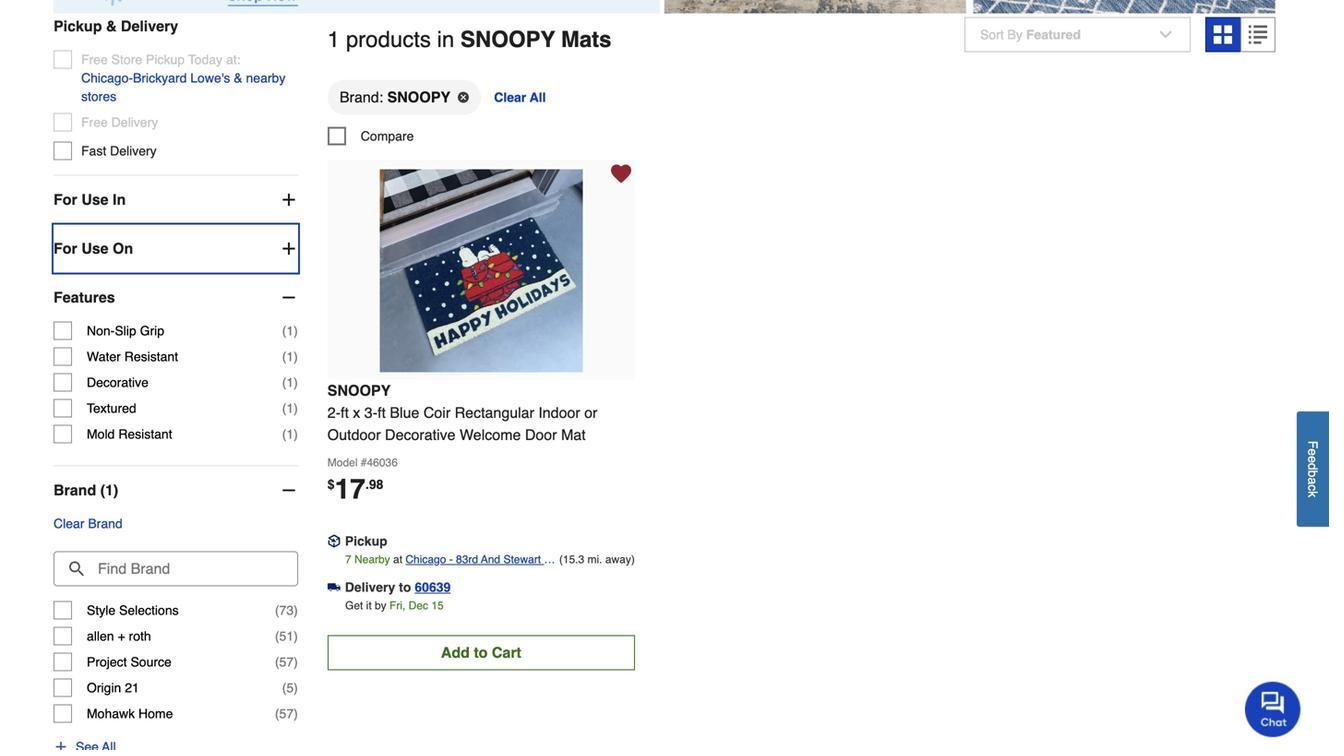 Task type: describe. For each thing, give the bounding box(es) containing it.
( 57 ) for source
[[275, 655, 298, 670]]

grid view image
[[1214, 25, 1232, 44]]

decorative inside snoopy 2-ft x 3-ft blue coir rectangular indoor or outdoor decorative welcome door mat
[[385, 426, 456, 443]]

1 for mold resistant
[[286, 427, 294, 442]]

f
[[1306, 441, 1320, 449]]

resistant for mold resistant
[[118, 427, 172, 442]]

( for mohawk home
[[275, 707, 279, 721]]

pickup for pickup & delivery
[[54, 18, 102, 35]]

in
[[113, 191, 126, 208]]

2 e from the top
[[1306, 456, 1320, 463]]

-
[[449, 553, 453, 566]]

list box containing brand:
[[328, 79, 1276, 127]]

to for add
[[474, 644, 488, 661]]

origin 21
[[87, 681, 139, 696]]

clear all button
[[492, 79, 548, 116]]

( for decorative
[[282, 375, 286, 390]]

rectangular
[[455, 404, 534, 421]]

indoor
[[538, 404, 580, 421]]

( 5 )
[[282, 681, 298, 696]]

source
[[131, 655, 172, 670]]

brand (1)
[[54, 482, 118, 499]]

minus image for brand
[[280, 481, 298, 500]]

5
[[286, 681, 294, 696]]

17
[[335, 473, 365, 505]]

free delivery
[[81, 115, 158, 130]]

on
[[113, 240, 133, 257]]

model
[[328, 456, 358, 469]]

delivery down free delivery
[[110, 144, 157, 158]]

list view image
[[1249, 25, 1267, 44]]

advertisement region
[[54, 0, 1276, 17]]

compare
[[361, 129, 414, 143]]

allen
[[87, 629, 114, 644]]

brand inside clear brand button
[[88, 517, 122, 531]]

heart filled image
[[611, 164, 631, 184]]

1 for textured
[[286, 401, 294, 416]]

chicago - 83rd and stewart lowe's button
[[406, 550, 556, 585]]

plus image for for use in
[[280, 191, 298, 209]]

close circle filled image
[[458, 92, 469, 103]]

46036
[[367, 456, 398, 469]]

by
[[375, 599, 386, 612]]

1 for water resistant
[[286, 349, 294, 364]]

actual price $17.98 element
[[328, 473, 383, 505]]

( 1 ) for decorative
[[282, 375, 298, 390]]

get
[[345, 599, 363, 612]]

$ 17 .98
[[328, 473, 383, 505]]

clear for clear brand
[[54, 517, 84, 531]]

origin
[[87, 681, 121, 696]]

) for decorative
[[294, 375, 298, 390]]

( 1 ) for mold resistant
[[282, 427, 298, 442]]

) for mohawk home
[[294, 707, 298, 721]]

1 vertical spatial snoopy
[[387, 88, 450, 106]]

brand:
[[340, 88, 383, 106]]

pickup & delivery
[[54, 18, 178, 35]]

mohawk home
[[87, 707, 173, 721]]

(15.3 mi. away)
[[556, 553, 635, 566]]

resistant for water resistant
[[124, 349, 178, 364]]

f e e d b a c k button
[[1297, 412, 1329, 527]]

dec
[[409, 599, 428, 612]]

k
[[1306, 491, 1320, 498]]

for use on
[[54, 240, 133, 257]]

plus image for for use on
[[280, 240, 298, 258]]

snoopy 2-ft x 3-ft blue coir rectangular indoor or outdoor decorative welcome door mat image
[[380, 169, 583, 372]]

free for free delivery
[[81, 115, 108, 130]]

clear brand button
[[54, 515, 122, 533]]

( for allen + roth
[[275, 629, 279, 644]]

selections
[[119, 603, 179, 618]]

57 for project source
[[279, 655, 294, 670]]

allen + roth
[[87, 629, 151, 644]]

door
[[525, 426, 557, 443]]

brickyard
[[133, 71, 187, 85]]

+
[[118, 629, 125, 644]]

2 vertical spatial plus image
[[54, 740, 68, 750]]

21
[[125, 681, 139, 696]]

textured
[[87, 401, 136, 416]]

1 products in snoopy mats
[[328, 27, 612, 52]]

) for water resistant
[[294, 349, 298, 364]]

add to cart
[[441, 644, 521, 661]]

brand: snoopy
[[340, 88, 450, 106]]

project
[[87, 655, 127, 670]]

truck filled image
[[328, 581, 340, 594]]

roth
[[129, 629, 151, 644]]

delivery up it
[[345, 580, 395, 595]]

away)
[[605, 553, 635, 566]]

grip
[[140, 324, 164, 338]]

b
[[1306, 470, 1320, 478]]

( for mold resistant
[[282, 427, 286, 442]]

Find Brand text field
[[54, 552, 298, 587]]

for for for use in
[[54, 191, 77, 208]]

) for mold resistant
[[294, 427, 298, 442]]

f e e d b a c k
[[1306, 441, 1320, 498]]

73
[[279, 603, 294, 618]]

( for project source
[[275, 655, 279, 670]]

chicago-
[[81, 71, 133, 85]]

delivery to 60639
[[345, 580, 451, 595]]

store
[[111, 52, 142, 67]]

free store pickup today at:
[[81, 52, 240, 67]]

chicago-brickyard lowe's & nearby stores
[[81, 71, 286, 104]]

delivery up free store pickup today at:
[[121, 18, 178, 35]]

7
[[345, 553, 351, 566]]

stewart
[[503, 553, 541, 566]]

.98
[[365, 477, 383, 492]]

mohawk
[[87, 707, 135, 721]]

slip
[[115, 324, 136, 338]]

) for origin 21
[[294, 681, 298, 696]]

(15.3
[[559, 553, 584, 566]]



Task type: locate. For each thing, give the bounding box(es) containing it.
1 horizontal spatial pickup
[[146, 52, 185, 67]]

2 ) from the top
[[294, 349, 298, 364]]

resistant down "textured"
[[118, 427, 172, 442]]

3-
[[364, 404, 378, 421]]

1 for non-slip grip
[[286, 324, 294, 338]]

( for origin 21
[[282, 681, 286, 696]]

0 horizontal spatial ft
[[341, 404, 349, 421]]

1 vertical spatial plus image
[[280, 240, 298, 258]]

) for textured
[[294, 401, 298, 416]]

today
[[188, 52, 223, 67]]

pickup up nearby
[[345, 534, 387, 549]]

1 vertical spatial &
[[234, 71, 242, 85]]

in
[[437, 27, 454, 52]]

clear brand
[[54, 517, 122, 531]]

to up fri,
[[399, 580, 411, 595]]

ft left x
[[341, 404, 349, 421]]

$
[[328, 477, 335, 492]]

1 for decorative
[[286, 375, 294, 390]]

9 ) from the top
[[294, 681, 298, 696]]

0 vertical spatial &
[[106, 18, 117, 35]]

lowe's inside 7 nearby at chicago - 83rd and stewart lowe's
[[406, 572, 440, 585]]

1 ( 57 ) from the top
[[275, 655, 298, 670]]

2 minus image from the top
[[280, 481, 298, 500]]

c
[[1306, 485, 1320, 491]]

0 horizontal spatial to
[[399, 580, 411, 595]]

minus image
[[280, 289, 298, 307], [280, 481, 298, 500]]

1 free from the top
[[81, 52, 108, 67]]

it
[[366, 599, 372, 612]]

to inside button
[[474, 644, 488, 661]]

for use on button
[[54, 225, 298, 273]]

( 73 )
[[275, 603, 298, 618]]

brand down (1) in the left of the page
[[88, 517, 122, 531]]

0 vertical spatial snoopy
[[461, 27, 555, 52]]

mat
[[561, 426, 586, 443]]

7 ) from the top
[[294, 629, 298, 644]]

use inside for use on button
[[81, 240, 109, 257]]

snoopy up x
[[328, 382, 391, 399]]

0 vertical spatial use
[[81, 191, 109, 208]]

( for water resistant
[[282, 349, 286, 364]]

e
[[1306, 449, 1320, 456], [1306, 456, 1320, 463]]

minus image for features
[[280, 289, 298, 307]]

60639 button
[[415, 578, 451, 597]]

1 ( 1 ) from the top
[[282, 324, 298, 338]]

( for non-slip grip
[[282, 324, 286, 338]]

4 ( 1 ) from the top
[[282, 401, 298, 416]]

1 for from the top
[[54, 191, 77, 208]]

4 ) from the top
[[294, 401, 298, 416]]

1 vertical spatial resistant
[[118, 427, 172, 442]]

( 57 ) for home
[[275, 707, 298, 721]]

nearby
[[354, 553, 390, 566]]

83rd
[[456, 553, 478, 566]]

to for delivery
[[399, 580, 411, 595]]

for
[[54, 191, 77, 208], [54, 240, 77, 257]]

2 57 from the top
[[279, 707, 294, 721]]

delivery
[[121, 18, 178, 35], [111, 115, 158, 130], [110, 144, 157, 158], [345, 580, 395, 595]]

57 down ( 5 )
[[279, 707, 294, 721]]

a
[[1306, 478, 1320, 485]]

3 ( 1 ) from the top
[[282, 375, 298, 390]]

and
[[481, 553, 500, 566]]

e up d
[[1306, 449, 1320, 456]]

2 ft from the left
[[378, 404, 386, 421]]

2 free from the top
[[81, 115, 108, 130]]

delivery up fast delivery
[[111, 115, 158, 130]]

plus image inside for use on button
[[280, 240, 298, 258]]

1 use from the top
[[81, 191, 109, 208]]

5 ) from the top
[[294, 427, 298, 442]]

2 ( 57 ) from the top
[[275, 707, 298, 721]]

57
[[279, 655, 294, 670], [279, 707, 294, 721]]

8 ) from the top
[[294, 655, 298, 670]]

( 1 ) for non-slip grip
[[282, 324, 298, 338]]

( 57 ) down ( 5 )
[[275, 707, 298, 721]]

chat invite button image
[[1245, 681, 1302, 738]]

pickup up brickyard
[[146, 52, 185, 67]]

0 vertical spatial free
[[81, 52, 108, 67]]

free for free store pickup today at:
[[81, 52, 108, 67]]

) for non-slip grip
[[294, 324, 298, 338]]

1 horizontal spatial to
[[474, 644, 488, 661]]

products
[[346, 27, 431, 52]]

( 1 ) for textured
[[282, 401, 298, 416]]

brand
[[54, 482, 96, 499], [88, 517, 122, 531]]

) for style selections
[[294, 603, 298, 618]]

( for style selections
[[275, 603, 279, 618]]

use for in
[[81, 191, 109, 208]]

6 ) from the top
[[294, 603, 298, 618]]

lowe's
[[190, 71, 230, 85], [406, 572, 440, 585]]

ft left blue
[[378, 404, 386, 421]]

)
[[294, 324, 298, 338], [294, 349, 298, 364], [294, 375, 298, 390], [294, 401, 298, 416], [294, 427, 298, 442], [294, 603, 298, 618], [294, 629, 298, 644], [294, 655, 298, 670], [294, 681, 298, 696], [294, 707, 298, 721]]

3 ) from the top
[[294, 375, 298, 390]]

snoopy up the 'clear all'
[[461, 27, 555, 52]]

snoopy left close circle filled image
[[387, 88, 450, 106]]

features button
[[54, 274, 298, 322]]

plus image inside for use in button
[[280, 191, 298, 209]]

1 vertical spatial clear
[[54, 517, 84, 531]]

( for textured
[[282, 401, 286, 416]]

use left in
[[81, 191, 109, 208]]

( 1 ) for water resistant
[[282, 349, 298, 364]]

lowe's down chicago
[[406, 572, 440, 585]]

fast delivery
[[81, 144, 157, 158]]

clear for clear all
[[494, 90, 526, 105]]

1 vertical spatial decorative
[[385, 426, 456, 443]]

chicago
[[406, 553, 446, 566]]

coir
[[424, 404, 451, 421]]

( 1 )
[[282, 324, 298, 338], [282, 349, 298, 364], [282, 375, 298, 390], [282, 401, 298, 416], [282, 427, 298, 442]]

fast
[[81, 144, 106, 158]]

for for for use on
[[54, 240, 77, 257]]

pickup image
[[328, 535, 340, 548]]

2-
[[328, 404, 341, 421]]

1 e from the top
[[1306, 449, 1320, 456]]

1 vertical spatial 57
[[279, 707, 294, 721]]

0 vertical spatial pickup
[[54, 18, 102, 35]]

free down stores
[[81, 115, 108, 130]]

water resistant
[[87, 349, 178, 364]]

57 down ( 51 )
[[279, 655, 294, 670]]

nearby
[[246, 71, 286, 85]]

1 vertical spatial ( 57 )
[[275, 707, 298, 721]]

decorative
[[87, 375, 149, 390], [385, 426, 456, 443]]

0 horizontal spatial lowe's
[[190, 71, 230, 85]]

plus image
[[280, 191, 298, 209], [280, 240, 298, 258], [54, 740, 68, 750]]

for up features
[[54, 240, 77, 257]]

brand left (1) in the left of the page
[[54, 482, 96, 499]]

for left in
[[54, 191, 77, 208]]

0 vertical spatial 57
[[279, 655, 294, 670]]

non-
[[87, 324, 115, 338]]

1 vertical spatial minus image
[[280, 481, 298, 500]]

x
[[353, 404, 360, 421]]

clear down brand (1)
[[54, 517, 84, 531]]

lowe's down today
[[190, 71, 230, 85]]

clear all
[[494, 90, 546, 105]]

use for on
[[81, 240, 109, 257]]

resistant
[[124, 349, 178, 364], [118, 427, 172, 442]]

0 horizontal spatial decorative
[[87, 375, 149, 390]]

0 vertical spatial for
[[54, 191, 77, 208]]

welcome
[[460, 426, 521, 443]]

snoopy
[[461, 27, 555, 52], [387, 88, 450, 106], [328, 382, 391, 399]]

d
[[1306, 463, 1320, 470]]

free
[[81, 52, 108, 67], [81, 115, 108, 130]]

lowe's inside the chicago-brickyard lowe's & nearby stores
[[190, 71, 230, 85]]

water
[[87, 349, 121, 364]]

snoopy 2-ft x 3-ft blue coir rectangular indoor or outdoor decorative welcome door mat
[[328, 382, 598, 443]]

7 nearby at chicago - 83rd and stewart lowe's
[[345, 553, 544, 585]]

for inside for use in button
[[54, 191, 77, 208]]

2 horizontal spatial pickup
[[345, 534, 387, 549]]

cart
[[492, 644, 521, 661]]

2 for from the top
[[54, 240, 77, 257]]

clear left all
[[494, 90, 526, 105]]

0 vertical spatial clear
[[494, 90, 526, 105]]

1 vertical spatial use
[[81, 240, 109, 257]]

list box
[[328, 79, 1276, 127]]

to right add
[[474, 644, 488, 661]]

0 vertical spatial lowe's
[[190, 71, 230, 85]]

0 vertical spatial ( 57 )
[[275, 655, 298, 670]]

for inside for use on button
[[54, 240, 77, 257]]

mi.
[[588, 553, 602, 566]]

or
[[584, 404, 598, 421]]

5014672867 element
[[328, 127, 414, 145]]

) for allen + roth
[[294, 629, 298, 644]]

chicago-brickyard lowe's & nearby stores button
[[81, 69, 298, 106]]

use left on
[[81, 240, 109, 257]]

2 use from the top
[[81, 240, 109, 257]]

1 vertical spatial brand
[[88, 517, 122, 531]]

style
[[87, 603, 115, 618]]

use
[[81, 191, 109, 208], [81, 240, 109, 257]]

( 57 ) down ( 51 )
[[275, 655, 298, 670]]

10 ) from the top
[[294, 707, 298, 721]]

60639
[[415, 580, 451, 595]]

5 ( 1 ) from the top
[[282, 427, 298, 442]]

57 for mohawk home
[[279, 707, 294, 721]]

0 vertical spatial resistant
[[124, 349, 178, 364]]

decorative down blue
[[385, 426, 456, 443]]

home
[[138, 707, 173, 721]]

1 57 from the top
[[279, 655, 294, 670]]

non-slip grip
[[87, 324, 164, 338]]

15
[[431, 599, 444, 612]]

0 horizontal spatial &
[[106, 18, 117, 35]]

1 minus image from the top
[[280, 289, 298, 307]]

( 51 )
[[275, 629, 298, 644]]

for use in button
[[54, 176, 298, 224]]

2 vertical spatial pickup
[[345, 534, 387, 549]]

free up chicago-
[[81, 52, 108, 67]]

1 vertical spatial for
[[54, 240, 77, 257]]

0 vertical spatial minus image
[[280, 289, 298, 307]]

) for project source
[[294, 655, 298, 670]]

pickup up chicago-
[[54, 18, 102, 35]]

0 horizontal spatial pickup
[[54, 18, 102, 35]]

e up b
[[1306, 456, 1320, 463]]

mats
[[561, 27, 612, 52]]

& inside the chicago-brickyard lowe's & nearby stores
[[234, 71, 242, 85]]

(1)
[[100, 482, 118, 499]]

model # 46036
[[328, 456, 398, 469]]

add to cart button
[[328, 635, 635, 670]]

1 vertical spatial pickup
[[146, 52, 185, 67]]

outdoor
[[328, 426, 381, 443]]

1 horizontal spatial clear
[[494, 90, 526, 105]]

decorative up "textured"
[[87, 375, 149, 390]]

& down at:
[[234, 71, 242, 85]]

0 vertical spatial decorative
[[87, 375, 149, 390]]

1 ft from the left
[[341, 404, 349, 421]]

0 vertical spatial plus image
[[280, 191, 298, 209]]

1 horizontal spatial decorative
[[385, 426, 456, 443]]

use inside for use in button
[[81, 191, 109, 208]]

mold resistant
[[87, 427, 172, 442]]

1 vertical spatial to
[[474, 644, 488, 661]]

#
[[361, 456, 367, 469]]

1 horizontal spatial &
[[234, 71, 242, 85]]

& up store
[[106, 18, 117, 35]]

0 horizontal spatial clear
[[54, 517, 84, 531]]

1 vertical spatial free
[[81, 115, 108, 130]]

clear
[[494, 90, 526, 105], [54, 517, 84, 531]]

resistant down grip
[[124, 349, 178, 364]]

minus image inside features button
[[280, 289, 298, 307]]

1 horizontal spatial ft
[[378, 404, 386, 421]]

project source
[[87, 655, 172, 670]]

get it by fri, dec 15
[[345, 599, 444, 612]]

2 ( 1 ) from the top
[[282, 349, 298, 364]]

0 vertical spatial brand
[[54, 482, 96, 499]]

1 ) from the top
[[294, 324, 298, 338]]

snoopy inside snoopy 2-ft x 3-ft blue coir rectangular indoor or outdoor decorative welcome door mat
[[328, 382, 391, 399]]

2 vertical spatial snoopy
[[328, 382, 391, 399]]

0 vertical spatial to
[[399, 580, 411, 595]]

pickup for pickup
[[345, 534, 387, 549]]

1 horizontal spatial lowe's
[[406, 572, 440, 585]]

1 vertical spatial lowe's
[[406, 572, 440, 585]]

51
[[279, 629, 294, 644]]



Task type: vqa. For each thing, say whether or not it's contained in the screenshot.
Save
no



